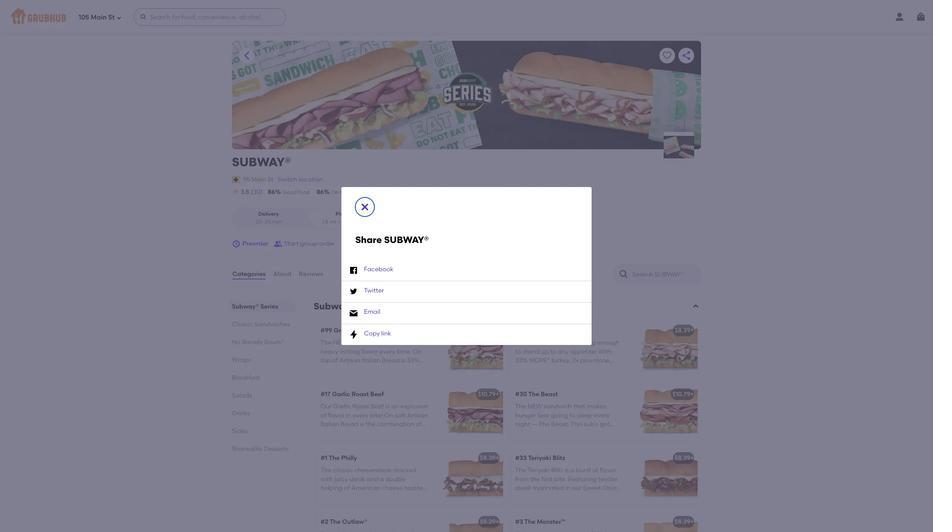 Task type: describe. For each thing, give the bounding box(es) containing it.
location
[[299, 176, 323, 183]]

105 main st
[[79, 13, 115, 21]]

delivery
[[353, 190, 372, 196]]

reviews
[[299, 271, 323, 278]]

mi
[[330, 219, 337, 225]]

correct
[[394, 190, 414, 196]]

#99 grand slam ham button
[[316, 322, 503, 378]]

the for #1
[[329, 455, 340, 463]]

beast
[[541, 391, 558, 399]]

bowls®
[[265, 339, 285, 347]]

people icon image
[[274, 240, 283, 249]]

#1
[[321, 455, 328, 463]]

twitter
[[364, 287, 384, 295]]

option group containing delivery 20–35 min
[[232, 207, 381, 230]]

86 for correct order
[[379, 189, 387, 196]]

sandwiches
[[255, 321, 290, 329]]

shareable desserts tab
[[232, 445, 293, 454]]

outlaw®
[[342, 519, 368, 526]]

subscription pass image
[[232, 176, 241, 183]]

st for 95 main st
[[268, 176, 274, 183]]

#1 the philly
[[321, 455, 357, 463]]

preorder button
[[232, 237, 269, 252]]

$8.39 for #2 the outlaw®
[[675, 519, 691, 526]]

drinks
[[232, 410, 250, 418]]

#2 the outlaw®
[[321, 519, 368, 526]]

#33
[[516, 455, 527, 463]]

0 vertical spatial subway®
[[232, 155, 291, 170]]

search icon image
[[619, 270, 629, 280]]

3.8
[[241, 189, 249, 196]]

correct order
[[394, 190, 428, 196]]

no
[[232, 339, 241, 347]]

wraps tab
[[232, 356, 293, 365]]

1 horizontal spatial order
[[415, 190, 428, 196]]

grand
[[334, 327, 353, 335]]

breakfast
[[232, 375, 260, 382]]

10–20
[[342, 219, 356, 225]]

•
[[338, 219, 340, 225]]

blitz
[[553, 455, 566, 463]]

main for 95
[[252, 176, 266, 183]]

share icon image
[[682, 50, 692, 61]]

wraps
[[232, 357, 251, 364]]

pickup
[[336, 211, 353, 217]]

email
[[364, 309, 381, 316]]

subway® series inside subway® series button
[[314, 301, 385, 312]]

+ for #1 the philly
[[496, 455, 500, 463]]

start group order button
[[274, 237, 335, 252]]

svg image for facebook
[[349, 266, 359, 276]]

about button
[[273, 259, 292, 290]]

monster™
[[537, 519, 566, 526]]

switch
[[278, 176, 298, 183]]

#1 the philly image
[[438, 450, 503, 506]]

sides
[[232, 428, 248, 436]]

breakfast tab
[[232, 374, 293, 383]]

subway® inside button
[[314, 301, 355, 312]]

svg image for email
[[349, 308, 359, 319]]

food
[[298, 190, 310, 196]]

$10.79 for #17 garlic roast beef
[[478, 391, 496, 399]]

#99 grand slam ham image
[[438, 322, 503, 378]]

delivery
[[259, 211, 279, 217]]

#30
[[516, 391, 527, 399]]

sides tab
[[232, 427, 293, 436]]

philly
[[341, 455, 357, 463]]

+ for #2 the outlaw®
[[496, 519, 500, 526]]

copy
[[364, 330, 380, 338]]

#17
[[321, 391, 331, 399]]

start
[[284, 240, 299, 248]]

caret left icon image
[[242, 50, 252, 61]]

group
[[300, 240, 318, 248]]

good food
[[283, 190, 310, 196]]

time
[[340, 190, 352, 196]]

86 for good food
[[268, 189, 275, 196]]

+ for #3 the monster™
[[691, 519, 694, 526]]

salads tab
[[232, 392, 293, 401]]

salads
[[232, 393, 252, 400]]

on
[[331, 190, 339, 196]]

86 for on time delivery
[[317, 189, 324, 196]]

Search SUBWAY® search field
[[632, 271, 699, 279]]

drinks tab
[[232, 410, 293, 419]]

#3 the monster™
[[516, 519, 566, 526]]

link
[[382, 330, 391, 338]]

st for 105 main st
[[108, 13, 115, 21]]

$8.39 + for #99 grand slam ham
[[675, 327, 694, 335]]

the for #2
[[330, 519, 341, 526]]

#17 garlic roast beef
[[321, 391, 384, 399]]

95 main st button
[[243, 175, 274, 185]]

roast
[[352, 391, 369, 399]]

the for #30
[[529, 391, 540, 399]]

categories
[[233, 271, 266, 278]]



Task type: locate. For each thing, give the bounding box(es) containing it.
$10.79 + for #30 the beast
[[673, 391, 694, 399]]

1 horizontal spatial subway® series
[[314, 301, 385, 312]]

subway® series
[[314, 301, 385, 312], [232, 303, 279, 311]]

0 horizontal spatial $10.79 +
[[478, 391, 500, 399]]

share
[[356, 235, 382, 246]]

86 right 'delivery'
[[379, 189, 387, 196]]

subway® up "95 main st" on the left top of page
[[232, 155, 291, 170]]

about
[[273, 271, 292, 278]]

1 horizontal spatial $10.79
[[673, 391, 691, 399]]

main inside navigation
[[91, 13, 107, 21]]

#3
[[516, 519, 524, 526]]

+ for #17 garlic roast beef
[[496, 391, 500, 399]]

subway® series inside subway® series tab
[[232, 303, 279, 311]]

beef
[[371, 391, 384, 399]]

$10.79 for #30 the beast
[[673, 391, 691, 399]]

main right 105
[[91, 13, 107, 21]]

option group
[[232, 207, 381, 230]]

#33 teriyaki blitz image
[[633, 450, 698, 506]]

95 main st
[[243, 176, 274, 183]]

pickup 1.8 mi • 10–20 min
[[322, 211, 367, 225]]

min inside pickup 1.8 mi • 10–20 min
[[357, 219, 367, 225]]

1 horizontal spatial min
[[357, 219, 367, 225]]

$8.39 for #1 the philly
[[675, 455, 691, 463]]

95
[[243, 176, 250, 183]]

good
[[283, 190, 297, 196]]

1 horizontal spatial subway®
[[314, 301, 355, 312]]

st right 105
[[108, 13, 115, 21]]

svg image down 'delivery'
[[360, 202, 370, 213]]

svg image up #99 grand slam ham
[[349, 308, 359, 319]]

main for 105
[[91, 13, 107, 21]]

2 $10.79 from the left
[[673, 391, 691, 399]]

switch location button
[[277, 175, 324, 185]]

$8.39 + for #2 the outlaw®
[[675, 519, 694, 526]]

1 horizontal spatial main
[[252, 176, 266, 183]]

subway®
[[314, 301, 355, 312], [232, 303, 259, 311]]

the for #3
[[525, 519, 536, 526]]

share subway®
[[356, 235, 429, 246]]

2 horizontal spatial 86
[[379, 189, 387, 196]]

2 min from the left
[[357, 219, 367, 225]]

series inside tab
[[261, 303, 279, 311]]

0 horizontal spatial subway® series
[[232, 303, 279, 311]]

st inside main navigation navigation
[[108, 13, 115, 21]]

#99 grand slam ham
[[321, 327, 385, 335]]

order inside button
[[319, 240, 335, 248]]

no bready bowls®
[[232, 339, 285, 347]]

order right group
[[319, 240, 335, 248]]

subway®
[[232, 155, 291, 170], [384, 235, 429, 246]]

1 vertical spatial st
[[268, 176, 274, 183]]

main
[[91, 13, 107, 21], [252, 176, 266, 183]]

copy link
[[364, 330, 391, 338]]

min right 10–20
[[357, 219, 367, 225]]

#30 the beast image
[[633, 386, 698, 442]]

subway® series tab
[[232, 303, 293, 312]]

svg image for copy link
[[349, 330, 359, 340]]

classic sandwiches
[[232, 321, 290, 329]]

#15 titan turkey image
[[633, 322, 698, 378]]

$10.79
[[478, 391, 496, 399], [673, 391, 691, 399]]

bready
[[242, 339, 263, 347]]

#17 garlic roast beef image
[[438, 386, 503, 442]]

86 left on
[[317, 189, 324, 196]]

delivery 20–35 min
[[256, 211, 282, 225]]

#99
[[321, 327, 332, 335]]

min down the delivery
[[272, 219, 282, 225]]

save this restaurant image
[[663, 50, 673, 61]]

svg image left copy
[[349, 330, 359, 340]]

1 min from the left
[[272, 219, 282, 225]]

0 horizontal spatial 86
[[268, 189, 275, 196]]

svg image left facebook
[[349, 266, 359, 276]]

main inside button
[[252, 176, 266, 183]]

0 horizontal spatial st
[[108, 13, 115, 21]]

0 horizontal spatial subway®
[[232, 303, 259, 311]]

1 horizontal spatial series
[[357, 301, 385, 312]]

on time delivery
[[331, 190, 372, 196]]

the
[[529, 391, 540, 399], [329, 455, 340, 463], [330, 519, 341, 526], [525, 519, 536, 526]]

(30)
[[251, 189, 263, 196]]

svg image
[[916, 12, 927, 22], [140, 13, 147, 20], [117, 15, 122, 20], [232, 188, 239, 195], [232, 240, 241, 249], [349, 287, 359, 297]]

series down twitter on the bottom of page
[[357, 301, 385, 312]]

3 86 from the left
[[379, 189, 387, 196]]

0 horizontal spatial series
[[261, 303, 279, 311]]

shareable desserts
[[232, 446, 289, 453]]

min inside delivery 20–35 min
[[272, 219, 282, 225]]

0 horizontal spatial min
[[272, 219, 282, 225]]

the right #3
[[525, 519, 536, 526]]

preorder
[[243, 240, 269, 248]]

svg image inside preorder button
[[232, 240, 241, 249]]

st
[[108, 13, 115, 21], [268, 176, 274, 183]]

teriyaki
[[529, 455, 552, 463]]

start group order
[[284, 240, 335, 248]]

1 vertical spatial order
[[319, 240, 335, 248]]

categories button
[[232, 259, 266, 290]]

garlic
[[332, 391, 351, 399]]

0 horizontal spatial main
[[91, 13, 107, 21]]

1 vertical spatial subway®
[[384, 235, 429, 246]]

0 vertical spatial main
[[91, 13, 107, 21]]

subway® inside tab
[[232, 303, 259, 311]]

subway® logo image
[[664, 136, 695, 159]]

main right 95
[[252, 176, 266, 183]]

no bready bowls® tab
[[232, 338, 293, 347]]

1 $10.79 from the left
[[478, 391, 496, 399]]

facebook
[[364, 266, 394, 273]]

$10.79 +
[[478, 391, 500, 399], [673, 391, 694, 399]]

$10.79 + for #17 garlic roast beef
[[478, 391, 500, 399]]

$8.39 for #99 grand slam ham
[[675, 327, 691, 335]]

series
[[357, 301, 385, 312], [261, 303, 279, 311]]

+
[[691, 327, 694, 335], [496, 391, 500, 399], [691, 391, 694, 399], [496, 455, 500, 463], [691, 455, 694, 463], [496, 519, 500, 526], [691, 519, 694, 526]]

series inside button
[[357, 301, 385, 312]]

#2
[[321, 519, 329, 526]]

+ for #30 the beast
[[691, 391, 694, 399]]

st inside button
[[268, 176, 274, 183]]

2 $10.79 + from the left
[[673, 391, 694, 399]]

1 vertical spatial main
[[252, 176, 266, 183]]

0 vertical spatial st
[[108, 13, 115, 21]]

1 horizontal spatial subway®
[[384, 235, 429, 246]]

subway® up classic
[[232, 303, 259, 311]]

$8.39 +
[[675, 327, 694, 335], [480, 455, 500, 463], [675, 455, 694, 463], [480, 519, 500, 526], [675, 519, 694, 526]]

the right #30
[[529, 391, 540, 399]]

subway® series up classic sandwiches
[[232, 303, 279, 311]]

0 horizontal spatial order
[[319, 240, 335, 248]]

105
[[79, 13, 89, 21]]

20–35
[[256, 219, 271, 225]]

subway® series button
[[312, 301, 702, 313]]

subway® right share
[[384, 235, 429, 246]]

0 horizontal spatial subway®
[[232, 155, 291, 170]]

1 horizontal spatial st
[[268, 176, 274, 183]]

order right correct
[[415, 190, 428, 196]]

reviews button
[[299, 259, 324, 290]]

main navigation navigation
[[0, 0, 934, 34]]

st left switch
[[268, 176, 274, 183]]

86 right (30)
[[268, 189, 275, 196]]

#33 teriyaki blitz
[[516, 455, 566, 463]]

shareable
[[232, 446, 262, 453]]

#3 the monster™ image
[[633, 513, 698, 533]]

ham
[[371, 327, 385, 335]]

classic sandwiches tab
[[232, 320, 293, 330]]

$8.39
[[675, 327, 691, 335], [480, 455, 496, 463], [675, 455, 691, 463], [480, 519, 496, 526], [675, 519, 691, 526]]

min
[[272, 219, 282, 225], [357, 219, 367, 225]]

0 horizontal spatial $10.79
[[478, 391, 496, 399]]

1.8
[[322, 219, 329, 225]]

1 horizontal spatial $10.79 +
[[673, 391, 694, 399]]

#30 the beast
[[516, 391, 558, 399]]

save this restaurant button
[[660, 48, 676, 63]]

1 $10.79 + from the left
[[478, 391, 500, 399]]

order
[[415, 190, 428, 196], [319, 240, 335, 248]]

svg image
[[360, 202, 370, 213], [349, 266, 359, 276], [349, 308, 359, 319], [349, 330, 359, 340]]

series up sandwiches
[[261, 303, 279, 311]]

0 vertical spatial order
[[415, 190, 428, 196]]

subway® up the #99
[[314, 301, 355, 312]]

the right #2
[[330, 519, 341, 526]]

1 86 from the left
[[268, 189, 275, 196]]

2 86 from the left
[[317, 189, 324, 196]]

desserts
[[264, 446, 289, 453]]

+ for #33 teriyaki blitz
[[691, 455, 694, 463]]

1 horizontal spatial 86
[[317, 189, 324, 196]]

#2 the outlaw® image
[[438, 513, 503, 533]]

classic
[[232, 321, 253, 329]]

slam
[[354, 327, 369, 335]]

subway® series up #99 grand slam ham
[[314, 301, 385, 312]]

$8.39 + for #1 the philly
[[675, 455, 694, 463]]

the right #1
[[329, 455, 340, 463]]

switch location
[[278, 176, 323, 183]]



Task type: vqa. For each thing, say whether or not it's contained in the screenshot.
min
yes



